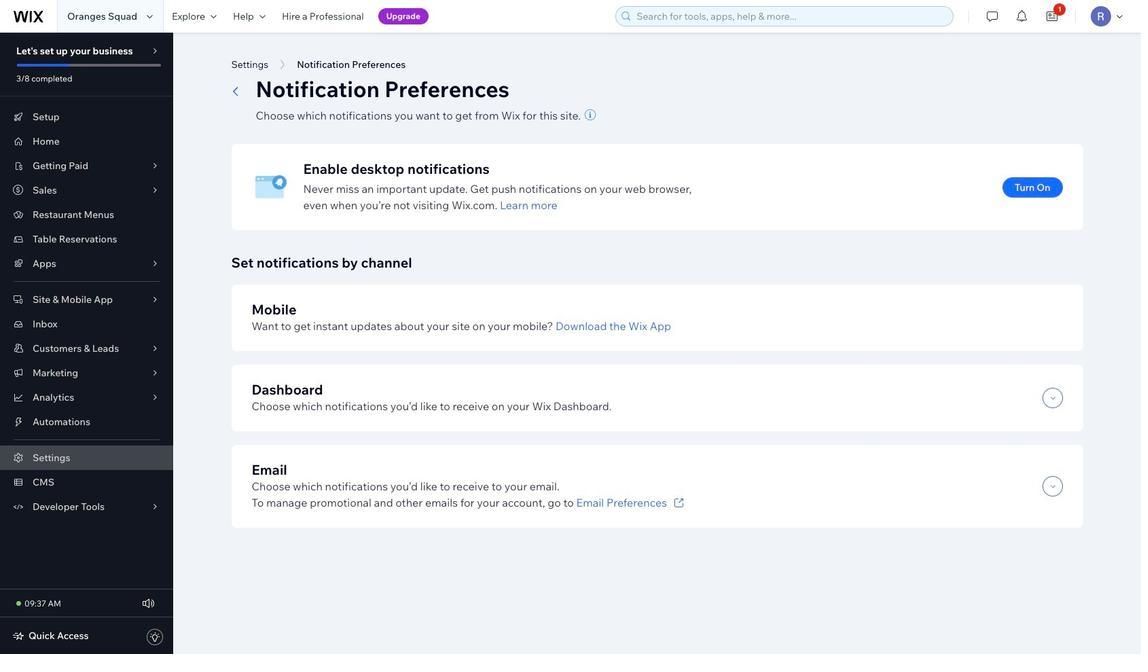 Task type: locate. For each thing, give the bounding box(es) containing it.
enable desktop notifications image
[[252, 169, 288, 206]]

sidebar element
[[0, 33, 173, 654]]



Task type: describe. For each thing, give the bounding box(es) containing it.
Search for tools, apps, help & more... field
[[633, 7, 950, 26]]



Task type: vqa. For each thing, say whether or not it's contained in the screenshot.
Add menu Dialog
no



